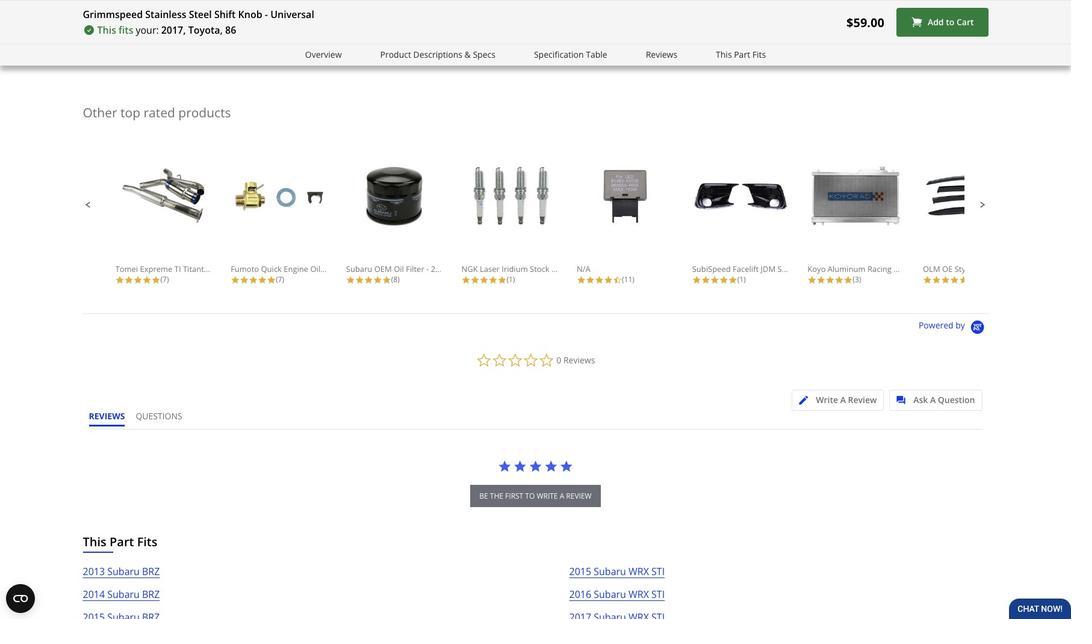 Task type: locate. For each thing, give the bounding box(es) containing it.
1 vertical spatial wrx
[[629, 565, 649, 578]]

2016
[[569, 588, 591, 601]]

fits
[[119, 23, 133, 37]]

2 1 total reviews element from the left
[[692, 274, 789, 285]]

0
[[557, 354, 561, 366]]

2 vertical spatial this
[[83, 534, 106, 550]]

1 a from the left
[[840, 394, 846, 406]]

2013 subaru brz link
[[83, 564, 160, 587]]

wrx up 2016 subaru wrx sti in the bottom right of the page
[[629, 565, 649, 578]]

star image
[[115, 275, 124, 285], [142, 275, 151, 285], [151, 275, 160, 285], [231, 275, 240, 285], [240, 275, 249, 285], [258, 275, 267, 285], [267, 275, 276, 285], [346, 275, 355, 285], [373, 275, 382, 285], [461, 275, 470, 285], [489, 275, 498, 285], [498, 275, 507, 285], [577, 275, 586, 285], [586, 275, 595, 285], [692, 275, 701, 285], [701, 275, 710, 285], [710, 275, 719, 285], [719, 275, 728, 285], [808, 275, 817, 285], [826, 275, 835, 285], [835, 275, 844, 285], [844, 275, 853, 285], [923, 275, 932, 285], [941, 275, 950, 285], [959, 275, 968, 285], [513, 460, 527, 473], [544, 460, 558, 473], [560, 460, 573, 473]]

0 horizontal spatial to
[[525, 491, 535, 501]]

1 horizontal spatial reviews
[[646, 49, 677, 60]]

half star image
[[613, 275, 622, 285]]

tomei expreme ti titantium cat-back...
[[115, 263, 258, 274]]

range...
[[571, 263, 600, 274]]

&
[[465, 49, 471, 60]]

(3)
[[853, 274, 861, 285]]

subaru
[[346, 263, 372, 274], [107, 565, 140, 578], [594, 565, 626, 578], [107, 588, 140, 601], [594, 588, 626, 601]]

1 horizontal spatial ...
[[1023, 263, 1029, 274]]

stock
[[530, 263, 550, 274]]

2 a from the left
[[930, 394, 936, 406]]

products
[[178, 104, 231, 121]]

1 horizontal spatial (1)
[[737, 274, 746, 285]]

2015 subaru wrx sti link
[[569, 564, 665, 587]]

1 horizontal spatial 1 total reviews element
[[692, 274, 789, 285]]

(7) for expreme
[[160, 274, 169, 285]]

7 total reviews element for quick
[[231, 274, 327, 285]]

facelift
[[733, 263, 759, 274]]

style
[[955, 263, 972, 274]]

fits
[[752, 49, 766, 60], [137, 534, 157, 550]]

open widget image
[[6, 585, 35, 614]]

overview link
[[305, 48, 342, 62]]

7 total reviews element
[[115, 274, 212, 285], [231, 274, 327, 285]]

1 vertical spatial sti
[[652, 588, 665, 601]]

0 vertical spatial sti
[[652, 565, 665, 578]]

...
[[929, 263, 935, 274], [1023, 263, 1029, 274]]

(8)
[[391, 274, 400, 285]]

review
[[566, 491, 592, 501]]

wrx for 2016 subaru wrx sti
[[629, 588, 649, 601]]

... right guards
[[1023, 263, 1029, 274]]

1 7 total reviews element from the left
[[115, 274, 212, 285]]

this
[[97, 23, 116, 37], [716, 49, 732, 60], [83, 534, 106, 550]]

tab list
[[89, 410, 193, 429]]

1 horizontal spatial oil
[[394, 263, 404, 274]]

wrx right 2015+
[[455, 263, 472, 274]]

brz for 2014 subaru brz
[[142, 588, 160, 601]]

2015
[[569, 565, 591, 578]]

1 horizontal spatial (7)
[[276, 274, 284, 285]]

brz for 2013 subaru brz
[[142, 565, 160, 578]]

1 horizontal spatial fits
[[752, 49, 766, 60]]

subaru down 2015 subaru wrx sti "link"
[[594, 588, 626, 601]]

subaru left "oem"
[[346, 263, 372, 274]]

specification table link
[[534, 48, 607, 62]]

subispeed facelift jdm style... link
[[692, 164, 801, 274]]

sti up 2016 subaru wrx sti in the bottom right of the page
[[652, 565, 665, 578]]

- right radiator
[[927, 263, 929, 274]]

(1) right the "laser"
[[507, 274, 515, 285]]

sti down 2015 subaru wrx sti "link"
[[652, 588, 665, 601]]

0 horizontal spatial oil
[[310, 263, 320, 274]]

2015+
[[431, 263, 453, 274]]

wrx down 2015 subaru wrx sti "link"
[[629, 588, 649, 601]]

1 brz from the top
[[142, 565, 160, 578]]

(7)
[[160, 274, 169, 285], [276, 274, 284, 285]]

0 vertical spatial to
[[946, 16, 955, 28]]

overview
[[305, 49, 342, 60]]

2 ... from the left
[[1023, 263, 1029, 274]]

table
[[586, 49, 607, 60]]

2 sti from the top
[[652, 588, 665, 601]]

1 vertical spatial to
[[525, 491, 535, 501]]

a right write at bottom right
[[840, 394, 846, 406]]

2 vertical spatial wrx
[[629, 588, 649, 601]]

1 (1) from the left
[[507, 274, 515, 285]]

2 (7) from the left
[[276, 274, 284, 285]]

knob
[[238, 8, 262, 21], [239, 8, 259, 19]]

expreme
[[140, 263, 172, 274]]

0 vertical spatial wrx
[[455, 263, 472, 274]]

0 horizontal spatial (7)
[[160, 274, 169, 285]]

1 vertical spatial part
[[110, 534, 134, 550]]

write a review button
[[792, 390, 884, 411]]

1 vertical spatial brz
[[142, 588, 160, 601]]

(1) left jdm
[[737, 274, 746, 285]]

... left oe
[[929, 263, 935, 274]]

0 horizontal spatial this part fits
[[83, 534, 157, 550]]

2 brz from the top
[[142, 588, 160, 601]]

0 horizontal spatial ...
[[929, 263, 935, 274]]

to inside button
[[525, 491, 535, 501]]

n/a link
[[577, 164, 673, 274]]

0 horizontal spatial 7 total reviews element
[[115, 274, 212, 285]]

wrx inside 2015 subaru wrx sti "link"
[[629, 565, 649, 578]]

1 horizontal spatial part
[[734, 49, 750, 60]]

1 vertical spatial this part fits
[[83, 534, 157, 550]]

(11)
[[622, 274, 635, 285]]

subaru oem oil filter - 2015+ wrx
[[346, 263, 472, 274]]

subaru up 2014 subaru brz
[[107, 565, 140, 578]]

0 horizontal spatial a
[[840, 394, 846, 406]]

0 horizontal spatial 1 total reviews element
[[461, 274, 558, 285]]

universal
[[270, 8, 314, 21]]

1 horizontal spatial a
[[930, 394, 936, 406]]

pitch
[[290, 8, 308, 19]]

(7) left the ti
[[160, 274, 169, 285]]

a
[[840, 394, 846, 406], [930, 394, 936, 406]]

part inside this part fits link
[[734, 49, 750, 60]]

star image
[[124, 275, 133, 285], [133, 275, 142, 285], [249, 275, 258, 285], [355, 275, 364, 285], [364, 275, 373, 285], [382, 275, 391, 285], [470, 275, 480, 285], [480, 275, 489, 285], [595, 275, 604, 285], [604, 275, 613, 285], [728, 275, 737, 285], [817, 275, 826, 285], [932, 275, 941, 285], [950, 275, 959, 285], [498, 460, 511, 473], [529, 460, 542, 473]]

1 total reviews element
[[461, 274, 558, 285], [692, 274, 789, 285]]

oil left drain
[[310, 263, 320, 274]]

your:
[[136, 23, 159, 37]]

sti inside "link"
[[652, 565, 665, 578]]

heat
[[552, 263, 569, 274]]

titantium
[[183, 263, 218, 274]]

be the first to write a review button
[[470, 485, 601, 507]]

knob thread pitch
[[239, 8, 308, 19]]

guards
[[992, 263, 1019, 274]]

0 vertical spatial this
[[97, 23, 116, 37]]

1 vertical spatial reviews
[[564, 354, 595, 366]]

fumoto quick engine oil drain valve...
[[231, 263, 370, 274]]

1 horizontal spatial to
[[946, 16, 955, 28]]

subaru inside "link"
[[594, 565, 626, 578]]

brz up 2014 subaru brz
[[142, 565, 160, 578]]

0 vertical spatial this part fits
[[716, 49, 766, 60]]

this part fits
[[716, 49, 766, 60], [83, 534, 157, 550]]

brz down 2013 subaru brz link
[[142, 588, 160, 601]]

2 knob from the left
[[239, 8, 259, 19]]

review
[[848, 394, 877, 406]]

2013
[[83, 565, 105, 578]]

sti
[[652, 565, 665, 578], [652, 588, 665, 601]]

subaru up 2016 subaru wrx sti in the bottom right of the page
[[594, 565, 626, 578]]

(1) for facelift
[[737, 274, 746, 285]]

dialog image
[[897, 396, 912, 405]]

be the first to write a review
[[479, 491, 592, 501]]

11 total reviews element
[[577, 274, 673, 285]]

(1)
[[507, 274, 515, 285], [737, 274, 746, 285]]

wrx inside 2016 subaru wrx sti link
[[629, 588, 649, 601]]

subaru down 2013 subaru brz link
[[107, 588, 140, 601]]

brz
[[142, 565, 160, 578], [142, 588, 160, 601]]

toyota,
[[188, 23, 223, 37]]

0 vertical spatial part
[[734, 49, 750, 60]]

to right first
[[525, 491, 535, 501]]

1 total reviews element for facelift
[[692, 274, 789, 285]]

0 reviews
[[557, 354, 595, 366]]

koyo aluminum racing radiator -...
[[808, 263, 935, 274]]

0 horizontal spatial (1)
[[507, 274, 515, 285]]

1 sti from the top
[[652, 565, 665, 578]]

other
[[83, 104, 117, 121]]

2 (1) from the left
[[737, 274, 746, 285]]

to right add
[[946, 16, 955, 28]]

write
[[537, 491, 558, 501]]

add to cart
[[928, 16, 974, 28]]

1 horizontal spatial 7 total reviews element
[[231, 274, 327, 285]]

2014 subaru brz link
[[83, 587, 160, 610]]

2 7 total reviews element from the left
[[231, 274, 327, 285]]

0 vertical spatial brz
[[142, 565, 160, 578]]

0 horizontal spatial reviews
[[564, 354, 595, 366]]

1 (7) from the left
[[160, 274, 169, 285]]

subaru oem oil filter - 2015+ wrx link
[[346, 164, 472, 274]]

(7) right "back..."
[[276, 274, 284, 285]]

a for write
[[840, 394, 846, 406]]

0 horizontal spatial fits
[[137, 534, 157, 550]]

engine
[[284, 263, 308, 274]]

1 total reviews element for laser
[[461, 274, 558, 285]]

oil right "oem"
[[394, 263, 404, 274]]

specification
[[534, 49, 584, 60]]

a right the ask on the right bottom
[[930, 394, 936, 406]]

1 1 total reviews element from the left
[[461, 274, 558, 285]]



Task type: describe. For each thing, give the bounding box(es) containing it.
sti for 2015 subaru wrx sti
[[652, 565, 665, 578]]

style...
[[778, 263, 801, 274]]

specs
[[473, 49, 495, 60]]

8 total reviews element
[[346, 274, 442, 285]]

product descriptions & specs link
[[380, 48, 495, 62]]

filter
[[406, 263, 424, 274]]

0 vertical spatial fits
[[752, 49, 766, 60]]

question
[[938, 394, 975, 406]]

questions
[[136, 410, 182, 422]]

n/a
[[577, 263, 591, 274]]

2016 subaru wrx sti
[[569, 588, 665, 601]]

powered by
[[919, 320, 967, 331]]

first
[[505, 491, 523, 501]]

this part fits link
[[716, 48, 766, 62]]

(7) for quick
[[276, 274, 284, 285]]

write no frame image
[[799, 396, 814, 405]]

wrx for 2015 subaru wrx sti
[[629, 565, 649, 578]]

1 vertical spatial this
[[716, 49, 732, 60]]

drain
[[322, 263, 342, 274]]

rated
[[144, 104, 175, 121]]

write a review
[[816, 394, 877, 406]]

(1) for laser
[[507, 274, 515, 285]]

powered by link
[[919, 320, 988, 335]]

valve...
[[344, 263, 370, 274]]

oem
[[374, 263, 392, 274]]

wrx inside subaru oem oil filter - 2015+ wrx link
[[455, 263, 472, 274]]

sti for 2016 subaru wrx sti
[[652, 588, 665, 601]]

1 ... from the left
[[929, 263, 935, 274]]

the
[[490, 491, 503, 501]]

ngk
[[461, 263, 478, 274]]

1 vertical spatial fits
[[137, 534, 157, 550]]

iridium
[[502, 263, 528, 274]]

to inside button
[[946, 16, 955, 28]]

jdm
[[761, 263, 776, 274]]

- right guards
[[1021, 263, 1023, 274]]

reviews
[[89, 410, 125, 422]]

tab list containing reviews
[[89, 410, 193, 429]]

grimmspeed
[[83, 8, 143, 21]]

subispeed facelift jdm style...
[[692, 263, 801, 274]]

koyo
[[808, 263, 826, 274]]

laser
[[480, 263, 500, 274]]

quick
[[261, 263, 282, 274]]

rain
[[974, 263, 990, 274]]

stainless
[[145, 8, 186, 21]]

0 vertical spatial reviews
[[646, 49, 677, 60]]

subaru for 2013 subaru brz
[[107, 565, 140, 578]]

shift
[[214, 8, 236, 21]]

grimmspeed stainless steel shift knob  - universal
[[83, 8, 314, 21]]

oe
[[942, 263, 953, 274]]

subaru for 2014 subaru brz
[[107, 588, 140, 601]]

this fits your: 2017, toyota, 86
[[97, 23, 236, 37]]

- right "filter"
[[426, 263, 429, 274]]

radiator
[[894, 263, 925, 274]]

cart
[[957, 16, 974, 28]]

aluminum
[[828, 263, 866, 274]]

ask
[[913, 394, 928, 406]]

$59.00
[[847, 14, 884, 30]]

1 oil from the left
[[310, 263, 320, 274]]

subispeed
[[692, 263, 731, 274]]

product
[[380, 49, 411, 60]]

2 oil from the left
[[394, 263, 404, 274]]

reviews link
[[646, 48, 677, 62]]

add
[[928, 16, 944, 28]]

86
[[225, 23, 236, 37]]

7 total reviews element for expreme
[[115, 274, 212, 285]]

0 horizontal spatial part
[[110, 534, 134, 550]]

ask a question button
[[889, 390, 982, 411]]

be
[[479, 491, 488, 501]]

1 horizontal spatial this part fits
[[716, 49, 766, 60]]

2013 subaru brz
[[83, 565, 160, 578]]

other top rated products
[[83, 104, 231, 121]]

(2)
[[968, 274, 977, 285]]

olm oe style rain guards -... link
[[923, 164, 1029, 274]]

specification table
[[534, 49, 607, 60]]

add to cart button
[[896, 8, 988, 37]]

tomei
[[115, 263, 138, 274]]

top
[[120, 104, 140, 121]]

subaru for 2015 subaru wrx sti
[[594, 565, 626, 578]]

write
[[816, 394, 838, 406]]

tomei expreme ti titantium cat-back... link
[[115, 164, 258, 274]]

2014
[[83, 588, 105, 601]]

ti
[[174, 263, 181, 274]]

1 knob from the left
[[238, 8, 262, 21]]

product descriptions & specs
[[380, 49, 495, 60]]

powered
[[919, 320, 953, 331]]

2016 subaru wrx sti link
[[569, 587, 665, 610]]

2017,
[[161, 23, 186, 37]]

racing
[[868, 263, 892, 274]]

subaru for 2016 subaru wrx sti
[[594, 588, 626, 601]]

2 total reviews element
[[923, 274, 1019, 285]]

a for ask
[[930, 394, 936, 406]]

ask a question
[[913, 394, 975, 406]]

a
[[560, 491, 564, 501]]

fumoto quick engine oil drain valve... link
[[231, 164, 370, 274]]

koyo aluminum racing radiator -... link
[[808, 164, 935, 274]]

3 total reviews element
[[808, 274, 904, 285]]

olm
[[923, 263, 940, 274]]

2015 subaru wrx sti
[[569, 565, 665, 578]]

ngk laser iridium stock heat range... link
[[461, 164, 600, 274]]

cat-
[[220, 263, 235, 274]]

- left universal
[[265, 8, 268, 21]]

2014 subaru brz
[[83, 588, 160, 601]]

by
[[956, 320, 965, 331]]



Task type: vqa. For each thing, say whether or not it's contained in the screenshot.
1st empty star image from left
no



